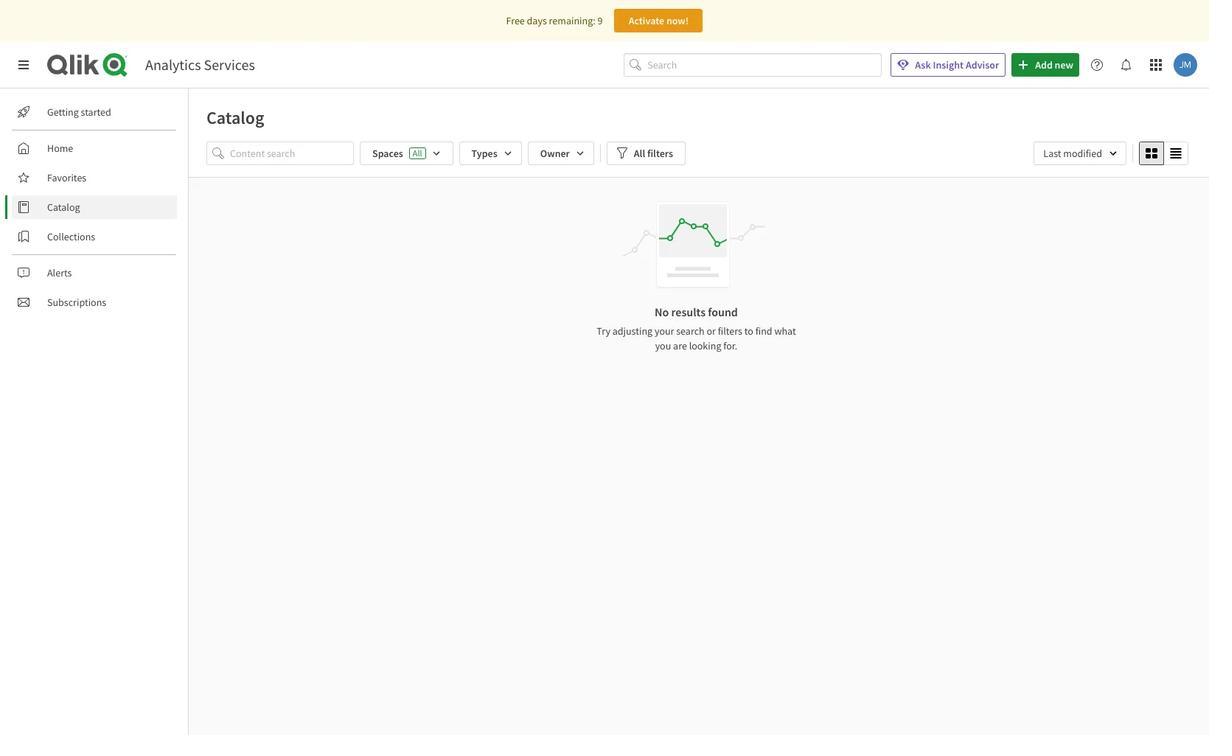 Task type: vqa. For each thing, say whether or not it's contained in the screenshot.
bottommost the
no



Task type: describe. For each thing, give the bounding box(es) containing it.
find
[[755, 324, 772, 338]]

Content search text field
[[230, 141, 354, 165]]

advisor
[[966, 58, 999, 72]]

favorites link
[[12, 166, 177, 189]]

getting started link
[[12, 100, 177, 124]]

for.
[[723, 339, 737, 352]]

add
[[1035, 58, 1053, 72]]

owner
[[540, 147, 570, 160]]

filters inside no results found try adjusting your search or filters to find what you are looking for.
[[718, 324, 742, 338]]

your
[[655, 324, 674, 338]]

activate
[[629, 14, 664, 27]]

to
[[744, 324, 753, 338]]

getting
[[47, 105, 79, 119]]

0 vertical spatial catalog
[[206, 106, 264, 129]]

all filters button
[[607, 142, 686, 165]]

started
[[81, 105, 111, 119]]

9
[[598, 14, 603, 27]]

you
[[655, 339, 671, 352]]

try
[[597, 324, 610, 338]]

add new button
[[1012, 53, 1079, 77]]

subscriptions
[[47, 296, 106, 309]]

activate now!
[[629, 14, 689, 27]]

last modified
[[1043, 147, 1102, 160]]

favorites
[[47, 171, 86, 184]]

switch view group
[[1139, 142, 1188, 165]]

remaining:
[[549, 14, 595, 27]]

alerts
[[47, 266, 72, 279]]

spaces
[[372, 147, 403, 160]]

catalog link
[[12, 195, 177, 219]]

Last modified field
[[1034, 142, 1126, 165]]

home link
[[12, 136, 177, 160]]

modified
[[1063, 147, 1102, 160]]

free
[[506, 14, 525, 27]]

results
[[671, 304, 706, 319]]

looking
[[689, 339, 721, 352]]

collections link
[[12, 225, 177, 248]]

analytics services element
[[145, 55, 255, 74]]

getting started
[[47, 105, 111, 119]]

analytics
[[145, 55, 201, 74]]

days
[[527, 14, 547, 27]]



Task type: locate. For each thing, give the bounding box(es) containing it.
filters region
[[189, 139, 1209, 177]]

insight
[[933, 58, 964, 72]]

0 horizontal spatial filters
[[647, 147, 673, 160]]

1 vertical spatial filters
[[718, 324, 742, 338]]

catalog down favorites
[[47, 201, 80, 214]]

subscriptions link
[[12, 290, 177, 314]]

all filters
[[634, 147, 673, 160]]

all
[[634, 147, 645, 160], [413, 147, 422, 159]]

all for all filters
[[634, 147, 645, 160]]

filters
[[647, 147, 673, 160], [718, 324, 742, 338]]

free days remaining: 9
[[506, 14, 603, 27]]

1 horizontal spatial catalog
[[206, 106, 264, 129]]

all for all
[[413, 147, 422, 159]]

owner button
[[528, 142, 594, 165]]

Search text field
[[647, 53, 882, 77]]

1 horizontal spatial filters
[[718, 324, 742, 338]]

types
[[471, 147, 497, 160]]

0 horizontal spatial catalog
[[47, 201, 80, 214]]

filters inside dropdown button
[[647, 147, 673, 160]]

0 vertical spatial filters
[[647, 147, 673, 160]]

catalog inside "link"
[[47, 201, 80, 214]]

1 horizontal spatial all
[[634, 147, 645, 160]]

close sidebar menu image
[[18, 59, 29, 71]]

ask insight advisor
[[915, 58, 999, 72]]

add new
[[1035, 58, 1073, 72]]

alerts link
[[12, 261, 177, 285]]

home
[[47, 142, 73, 155]]

catalog
[[206, 106, 264, 129], [47, 201, 80, 214]]

what
[[774, 324, 796, 338]]

search
[[676, 324, 705, 338]]

or
[[707, 324, 716, 338]]

last
[[1043, 147, 1061, 160]]

all inside dropdown button
[[634, 147, 645, 160]]

no results found try adjusting your search or filters to find what you are looking for.
[[597, 304, 796, 352]]

ask
[[915, 58, 931, 72]]

services
[[204, 55, 255, 74]]

new
[[1055, 58, 1073, 72]]

adjusting
[[612, 324, 653, 338]]

found
[[708, 304, 738, 319]]

0 horizontal spatial all
[[413, 147, 422, 159]]

activate now! link
[[614, 9, 703, 32]]

jeremy miller image
[[1174, 53, 1197, 77]]

ask insight advisor button
[[891, 53, 1006, 77]]

analytics services
[[145, 55, 255, 74]]

collections
[[47, 230, 95, 243]]

no
[[655, 304, 669, 319]]

navigation pane element
[[0, 94, 188, 320]]

are
[[673, 339, 687, 352]]

1 vertical spatial catalog
[[47, 201, 80, 214]]

catalog down services
[[206, 106, 264, 129]]

now!
[[666, 14, 689, 27]]

searchbar element
[[624, 53, 882, 77]]

types button
[[459, 142, 522, 165]]



